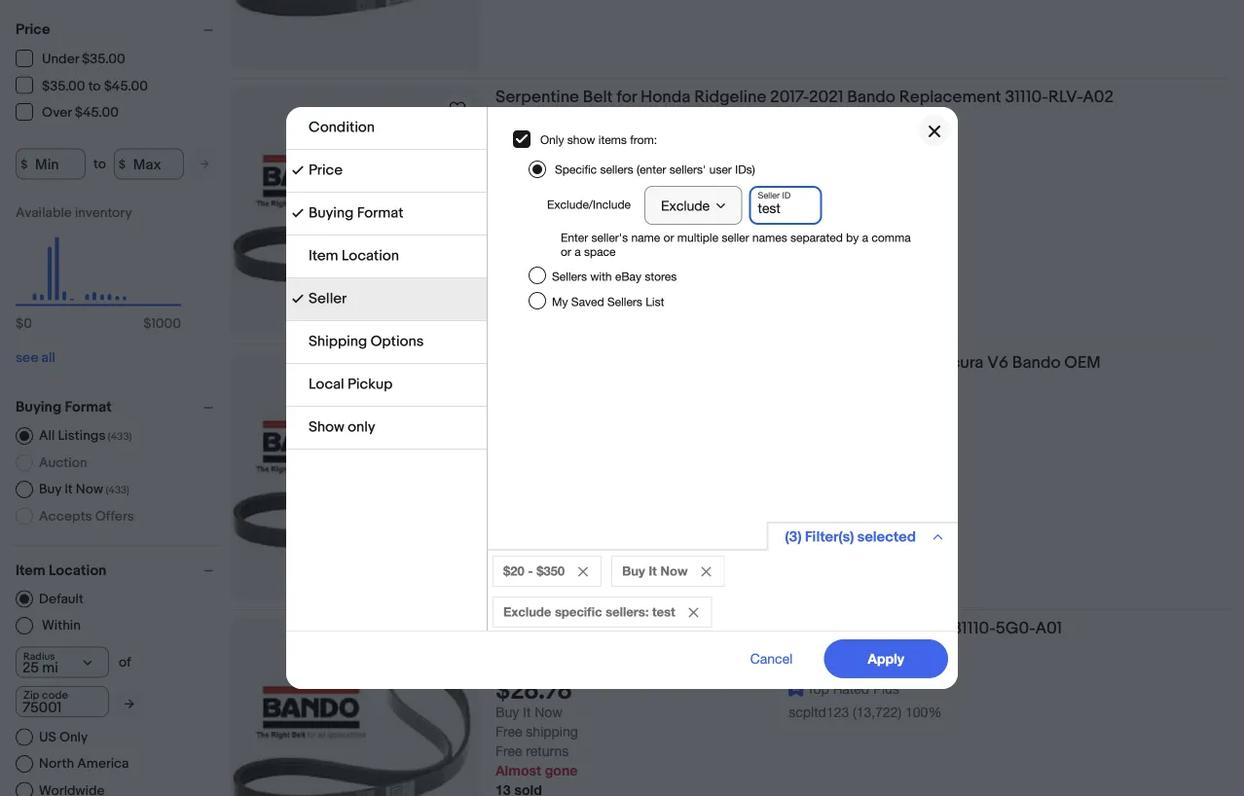 Task type: locate. For each thing, give the bounding box(es) containing it.
scpltd123 up separated
[[789, 173, 849, 189]]

$45.00 down under $35.00
[[104, 78, 148, 94]]

(13,722) down 'plus'
[[853, 704, 902, 721]]

scpltd123 for scpltd123 (13,722) 100% free shipping free returns
[[789, 173, 849, 189]]

returns inside scpltd123 (13,722) 100% free shipping free returns
[[526, 212, 569, 228]]

it up almost
[[523, 704, 531, 721]]

1 vertical spatial item location
[[16, 562, 107, 579]]

0 vertical spatial for
[[617, 87, 637, 107]]

buy it now up test
[[622, 564, 688, 579]]

to inside "link"
[[88, 78, 101, 94]]

1 vertical spatial 100%
[[905, 704, 942, 721]]

2 filter applied image from the top
[[292, 293, 304, 305]]

2021
[[809, 87, 843, 107]]

$ 0
[[16, 316, 32, 332]]

enter seller's name or multiple seller names separated by a comma or a space
[[561, 231, 911, 258]]

1 vertical spatial buying
[[16, 399, 62, 416]]

acura left "v6"
[[939, 352, 984, 373]]

0 horizontal spatial only
[[59, 729, 88, 745]]

$35.00 to $45.00 link
[[16, 76, 149, 94]]

acura
[[939, 352, 984, 373], [709, 618, 753, 639]]

1 shipping from the top
[[526, 192, 578, 209]]

buy it now down 'brand'
[[495, 173, 563, 189]]

to right minimum value in $ text field
[[93, 156, 106, 172]]

dialog
[[0, 0, 1244, 796]]

sellers
[[600, 162, 633, 176]]

it
[[523, 173, 531, 189], [64, 481, 73, 498], [649, 564, 657, 579], [523, 704, 531, 721]]

0 vertical spatial sellers
[[552, 269, 587, 283]]

shipping up gone
[[526, 724, 578, 740]]

31110- for rlv-
[[1005, 87, 1048, 107]]

1 vertical spatial sellers
[[607, 295, 642, 308]]

to down under $35.00
[[88, 78, 101, 94]]

us
[[39, 729, 56, 745]]

0 vertical spatial $35.00
[[82, 51, 125, 68]]

$35.00 up "over $45.00" link
[[42, 78, 85, 94]]

100%
[[905, 173, 942, 189], [905, 704, 942, 721]]

0 horizontal spatial replacement
[[572, 618, 674, 639]]

it up test
[[649, 564, 657, 579]]

1 honda from the top
[[640, 87, 690, 107]]

graph of available inventory between $0 and $1000+ image
[[16, 205, 181, 342]]

buying right filter applied image in the top left of the page
[[309, 204, 354, 222]]

1 horizontal spatial item
[[309, 247, 338, 265]]

acura inside drive belt replacement fits acura mdx 2014-2016  replaces 31110-5g0-a01 link
[[709, 618, 753, 639]]

0 vertical spatial $45.00
[[104, 78, 148, 94]]

now inside dialog
[[660, 564, 688, 579]]

for inside serpentine belt for honda ridgeline 2017-2021 bando replacement 31110-rlv-a02 brand new
[[617, 87, 637, 107]]

1 vertical spatial serpentine
[[495, 352, 579, 373]]

(433)
[[108, 431, 132, 443], [106, 484, 129, 497]]

1 vertical spatial replacement
[[572, 618, 674, 639]]

1 vertical spatial ridgeline
[[863, 352, 935, 373]]

$20 - $350
[[503, 564, 565, 579]]

multiple
[[677, 231, 718, 244]]

0 vertical spatial returns
[[526, 212, 569, 228]]

1 horizontal spatial sellers
[[607, 295, 642, 308]]

listings
[[58, 428, 106, 444]]

returns inside scpltd123 (13,722) 100% free shipping free returns almost gone
[[526, 743, 569, 759]]

1 vertical spatial buy it now
[[622, 564, 688, 579]]

0 horizontal spatial price
[[16, 21, 50, 38]]

honda inside serpentine belt for honda ridgeline 2017-2021 bando replacement 31110-rlv-a02 brand new
[[640, 87, 690, 107]]

3 free from the top
[[495, 724, 522, 740]]

accepts offers
[[39, 508, 134, 524]]

1 scpltd123 from the top
[[789, 173, 849, 189]]

2 vertical spatial buy it now
[[495, 704, 563, 721]]

31110- for 5g0-
[[952, 618, 996, 639]]

1 vertical spatial price
[[309, 162, 343, 179]]

31110- left a02
[[1005, 87, 1048, 107]]

filter applied image
[[292, 165, 304, 176], [292, 293, 304, 305]]

see all
[[16, 350, 55, 367]]

1 vertical spatial format
[[65, 399, 112, 416]]

0 horizontal spatial location
[[49, 562, 107, 579]]

replacement inside serpentine belt for honda ridgeline 2017-2021 bando replacement 31110-rlv-a02 brand new
[[899, 87, 1001, 107]]

(13,722) for scpltd123 (13,722) 100% free shipping free returns
[[853, 173, 902, 189]]

for down my saved sellers list
[[617, 352, 637, 373]]

100% up "comma"
[[905, 173, 942, 189]]

1 vertical spatial item
[[16, 562, 45, 579]]

(13,722) for scpltd123 (13,722) 100% free shipping free returns almost gone
[[853, 704, 902, 721]]

1 horizontal spatial buying format
[[309, 204, 403, 222]]

format up all listings (433)
[[65, 399, 112, 416]]

format
[[357, 204, 403, 222], [65, 399, 112, 416]]

None text field
[[16, 686, 109, 717]]

0 vertical spatial acura
[[939, 352, 984, 373]]

1 vertical spatial $45.00
[[75, 105, 119, 121]]

cancel
[[750, 651, 793, 667]]

price
[[16, 21, 50, 38], [309, 162, 343, 179]]

scpltd123 down top on the bottom of page
[[789, 704, 849, 721]]

1 horizontal spatial price
[[309, 162, 343, 179]]

default
[[39, 591, 83, 607]]

1 vertical spatial filter applied image
[[292, 293, 304, 305]]

1 horizontal spatial a
[[862, 231, 868, 244]]

only down new
[[540, 133, 564, 146]]

1 free from the top
[[495, 192, 522, 209]]

0 vertical spatial (13,722)
[[853, 173, 902, 189]]

north america
[[39, 756, 129, 772]]

sellers up my
[[552, 269, 587, 283]]

belt up only show items from:
[[583, 87, 613, 107]]

(433) inside buy it now (433)
[[106, 484, 129, 497]]

0 vertical spatial buying
[[309, 204, 354, 222]]

0 vertical spatial bando
[[847, 87, 896, 107]]

$ up inventory
[[119, 157, 126, 171]]

0 vertical spatial 100%
[[905, 173, 942, 189]]

apply
[[868, 651, 904, 667]]

drive belt replacement fits acura mdx 2014-2016  replaces 31110-5g0-a01 image
[[231, 662, 480, 796]]

0 vertical spatial replacement
[[899, 87, 1001, 107]]

top
[[807, 681, 829, 697]]

bando right "v6"
[[1012, 352, 1061, 373]]

scpltd123 inside scpltd123 (13,722) 100% free shipping free returns
[[789, 173, 849, 189]]

now up exclude/include
[[535, 173, 563, 189]]

0 vertical spatial scpltd123
[[789, 173, 849, 189]]

now up accepts offers
[[76, 481, 103, 498]]

tab list
[[286, 107, 487, 450]]

belt right the drive
[[539, 618, 569, 639]]

shipping down specific
[[526, 192, 578, 209]]

0 vertical spatial filter applied image
[[292, 165, 304, 176]]

0 vertical spatial location
[[342, 247, 399, 265]]

shipping for scpltd123 (13,722) 100% free shipping free returns
[[526, 192, 578, 209]]

all
[[39, 428, 55, 444]]

1 (13,722) from the top
[[853, 173, 902, 189]]

2 serpentine from the top
[[495, 352, 579, 373]]

item location
[[309, 247, 399, 265], [16, 562, 107, 579]]

2 for from the top
[[617, 352, 637, 373]]

1 horizontal spatial ridgeline
[[863, 352, 935, 373]]

scpltd123 (13,722) 100% free shipping free returns almost gone
[[495, 704, 942, 779]]

price down condition
[[309, 162, 343, 179]]

a01
[[1035, 618, 1062, 639]]

filter applied image for price
[[292, 165, 304, 176]]

serpentine down my
[[495, 352, 579, 373]]

serpentine up new
[[495, 87, 579, 107]]

scpltd123
[[789, 173, 849, 189], [789, 704, 849, 721]]

2 returns from the top
[[526, 743, 569, 759]]

local
[[309, 376, 344, 393]]

0 horizontal spatial acura
[[709, 618, 753, 639]]

none text field inside dialog
[[749, 186, 822, 225]]

returns up enter
[[526, 212, 569, 228]]

serpentine belt for honda accord odyssey pilot ridgeline acura  v6 bando oem heading
[[495, 352, 1101, 373]]

buying format down price tab
[[309, 204, 403, 222]]

filter applied image left "seller"
[[292, 293, 304, 305]]

0 horizontal spatial format
[[65, 399, 112, 416]]

100% inside scpltd123 (13,722) 100% free shipping free returns
[[905, 173, 942, 189]]

1 horizontal spatial only
[[540, 133, 564, 146]]

$
[[21, 157, 27, 171], [119, 157, 126, 171], [16, 316, 24, 332], [143, 316, 151, 332]]

bando right the 2021
[[847, 87, 896, 107]]

0 vertical spatial item location
[[309, 247, 399, 265]]

1 100% from the top
[[905, 173, 942, 189]]

us only link
[[16, 729, 88, 746]]

buy it now inside dialog
[[622, 564, 688, 579]]

100% down apply button
[[905, 704, 942, 721]]

1 horizontal spatial buying
[[309, 204, 354, 222]]

item up "seller"
[[309, 247, 338, 265]]

(13,722) inside scpltd123 (13,722) 100% free shipping free returns
[[853, 173, 902, 189]]

2 free from the top
[[495, 212, 522, 228]]

0 vertical spatial buying format
[[309, 204, 403, 222]]

watch drive belt replacement fits acura mdx 2014-2016  replaces 31110-5g0-a01 image
[[446, 629, 469, 652]]

returns
[[526, 212, 569, 228], [526, 743, 569, 759]]

1 vertical spatial honda
[[640, 352, 690, 373]]

2 100% from the top
[[905, 704, 942, 721]]

0 vertical spatial (433)
[[108, 431, 132, 443]]

(13,722) up "comma"
[[853, 173, 902, 189]]

buy it now
[[495, 173, 563, 189], [622, 564, 688, 579], [495, 704, 563, 721]]

(3) filter(s) selected button
[[767, 522, 958, 551]]

1 vertical spatial location
[[49, 562, 107, 579]]

belt down my saved sellers list
[[583, 352, 613, 373]]

serpentine inside "serpentine belt for honda accord odyssey pilot ridgeline acura  v6 bando oem" link
[[495, 352, 579, 373]]

apply within filter image
[[125, 698, 134, 710]]

filter applied image inside price tab
[[292, 165, 304, 176]]

1 vertical spatial (13,722)
[[853, 704, 902, 721]]

$45.00 down the $35.00 to $45.00
[[75, 105, 119, 121]]

6 sold
[[495, 251, 534, 267]]

1 horizontal spatial format
[[357, 204, 403, 222]]

0 horizontal spatial buying format
[[16, 399, 112, 416]]

$ up available
[[21, 157, 27, 171]]

returns up gone
[[526, 743, 569, 759]]

100% for scpltd123 (13,722) 100% free shipping free returns almost gone
[[905, 704, 942, 721]]

100% for scpltd123 (13,722) 100% free shipping free returns
[[905, 173, 942, 189]]

0 vertical spatial 31110-
[[1005, 87, 1048, 107]]

100% inside scpltd123 (13,722) 100% free shipping free returns almost gone
[[905, 704, 942, 721]]

stores
[[645, 269, 677, 283]]

a down enter
[[575, 245, 581, 258]]

1 horizontal spatial bando
[[1012, 352, 1061, 373]]

2 vertical spatial belt
[[539, 618, 569, 639]]

honda left "accord"
[[640, 352, 690, 373]]

item location up default
[[16, 562, 107, 579]]

price inside tab
[[309, 162, 343, 179]]

buying for 'buying format' dropdown button
[[16, 399, 62, 416]]

acura right fits
[[709, 618, 753, 639]]

plus
[[873, 681, 899, 697]]

1 vertical spatial (433)
[[106, 484, 129, 497]]

shipping inside scpltd123 (13,722) 100% free shipping free returns
[[526, 192, 578, 209]]

location down buying format tab
[[342, 247, 399, 265]]

serpentine for serpentine belt for honda accord odyssey pilot ridgeline acura  v6 bando oem
[[495, 352, 579, 373]]

scpltd123 inside scpltd123 (13,722) 100% free shipping free returns almost gone
[[789, 704, 849, 721]]

1 vertical spatial returns
[[526, 743, 569, 759]]

buying inside tab
[[309, 204, 354, 222]]

buying format for buying format tab
[[309, 204, 403, 222]]

watch serpentine belt for honda accord odyssey pilot ridgeline acura  v6 bando oem image
[[446, 363, 469, 386]]

$35.00 up the $35.00 to $45.00
[[82, 51, 125, 68]]

now left remove filter - buying format - buy it now icon
[[660, 564, 688, 579]]

5g0-
[[996, 618, 1035, 639]]

for up "items"
[[617, 87, 637, 107]]

buy it now for $26.76
[[495, 704, 563, 721]]

0 horizontal spatial buying
[[16, 399, 62, 416]]

format down price tab
[[357, 204, 403, 222]]

0 vertical spatial shipping
[[526, 192, 578, 209]]

now up gone
[[535, 704, 563, 721]]

location up default
[[49, 562, 107, 579]]

show
[[309, 419, 344, 436]]

$45.00
[[104, 78, 148, 94], [75, 105, 119, 121]]

bando
[[847, 87, 896, 107], [1012, 352, 1061, 373]]

1 vertical spatial for
[[617, 352, 637, 373]]

buy it now for $23.48
[[495, 173, 563, 189]]

1 horizontal spatial acura
[[939, 352, 984, 373]]

1 vertical spatial only
[[59, 729, 88, 745]]

(13,722) inside scpltd123 (13,722) 100% free shipping free returns almost gone
[[853, 704, 902, 721]]

2 scpltd123 from the top
[[789, 704, 849, 721]]

1 horizontal spatial location
[[342, 247, 399, 265]]

replaces
[[877, 618, 949, 639]]

1 vertical spatial buying format
[[16, 399, 112, 416]]

0 vertical spatial belt
[[583, 87, 613, 107]]

format inside tab
[[357, 204, 403, 222]]

0 horizontal spatial or
[[561, 245, 571, 258]]

1 horizontal spatial 31110-
[[1005, 87, 1048, 107]]

top rated plus
[[807, 681, 899, 697]]

31110- inside serpentine belt for honda ridgeline 2017-2021 bando replacement 31110-rlv-a02 brand new
[[1005, 87, 1048, 107]]

watch serpentine belt for honda ridgeline 2017-2021 bando replacement 31110-rlv-a02 image
[[446, 97, 469, 121]]

2 honda from the top
[[640, 352, 690, 373]]

0 horizontal spatial bando
[[847, 87, 896, 107]]

 (433) Items text field
[[106, 431, 132, 443]]

-
[[528, 564, 533, 579]]

shipping for scpltd123 (13,722) 100% free shipping free returns almost gone
[[526, 724, 578, 740]]

auction
[[39, 454, 87, 471]]

only right "us"
[[59, 729, 88, 745]]

free
[[495, 192, 522, 209], [495, 212, 522, 228], [495, 724, 522, 740], [495, 743, 522, 759]]

1 vertical spatial $35.00
[[42, 78, 85, 94]]

1 vertical spatial scpltd123
[[789, 704, 849, 721]]

offers
[[95, 508, 134, 524]]

0 vertical spatial buy it now
[[495, 173, 563, 189]]

buying format for 'buying format' dropdown button
[[16, 399, 112, 416]]

0 vertical spatial to
[[88, 78, 101, 94]]

0 vertical spatial serpentine
[[495, 87, 579, 107]]

user
[[709, 162, 732, 176]]

buying format
[[309, 204, 403, 222], [16, 399, 112, 416]]

remove filter - price - minimum value in $ $20 - maximum value in $ $350 image
[[578, 567, 588, 577]]

(433) up offers
[[106, 484, 129, 497]]

ridgeline left 2017-
[[694, 87, 766, 107]]

0 horizontal spatial ridgeline
[[694, 87, 766, 107]]

1 vertical spatial 31110-
[[952, 618, 996, 639]]

$ up 'buying format' dropdown button
[[143, 316, 151, 332]]

ridgeline right pilot
[[863, 352, 935, 373]]

honda up from:
[[640, 87, 690, 107]]

1 horizontal spatial or
[[663, 231, 674, 244]]

for for ridgeline
[[617, 87, 637, 107]]

serpentine belt for honda ridgeline 2017-2021 bando replacement 31110-rlv-a02 image
[[231, 131, 480, 292]]

exclude/include
[[547, 198, 631, 211]]

0 vertical spatial item
[[309, 247, 338, 265]]

item location up "seller"
[[309, 247, 399, 265]]

items
[[598, 133, 627, 146]]

price for "price" 'dropdown button'
[[16, 21, 50, 38]]

31110- right replaces
[[952, 618, 996, 639]]

it up accepts
[[64, 481, 73, 498]]

filter applied image inside the seller tab
[[292, 293, 304, 305]]

0 vertical spatial format
[[357, 204, 403, 222]]

None text field
[[749, 186, 822, 225]]

under $35.00
[[42, 51, 125, 68]]

or down enter
[[561, 245, 571, 258]]

buying format up all
[[16, 399, 112, 416]]

buying format inside buying format tab
[[309, 204, 403, 222]]

filter applied image up filter applied image in the top left of the page
[[292, 165, 304, 176]]

serpentine inside serpentine belt for honda ridgeline 2017-2021 bando replacement 31110-rlv-a02 brand new
[[495, 87, 579, 107]]

or right the name
[[663, 231, 674, 244]]

0 vertical spatial only
[[540, 133, 564, 146]]

belt for replacement
[[539, 618, 569, 639]]

0 vertical spatial price
[[16, 21, 50, 38]]

2 shipping from the top
[[526, 724, 578, 740]]

replacement
[[899, 87, 1001, 107], [572, 618, 674, 639]]

item location button
[[16, 562, 222, 579]]

buy it now up almost
[[495, 704, 563, 721]]

price up under
[[16, 21, 50, 38]]

specific sellers (enter sellers' user ids)
[[555, 162, 755, 176]]

0
[[24, 316, 32, 332]]

0 vertical spatial honda
[[640, 87, 690, 107]]

1 filter applied image from the top
[[292, 165, 304, 176]]

only
[[348, 419, 375, 436]]

see
[[16, 350, 38, 367]]

now
[[535, 173, 563, 189], [76, 481, 103, 498], [660, 564, 688, 579], [535, 704, 563, 721]]

shipping inside scpltd123 (13,722) 100% free shipping free returns almost gone
[[526, 724, 578, 740]]

sellers:
[[606, 605, 649, 620]]

(433) down 'buying format' dropdown button
[[108, 431, 132, 443]]

1 vertical spatial acura
[[709, 618, 753, 639]]

1 for from the top
[[617, 87, 637, 107]]

0 vertical spatial ridgeline
[[694, 87, 766, 107]]

a right by
[[862, 231, 868, 244]]

sellers down ebay
[[607, 295, 642, 308]]

1 serpentine from the top
[[495, 87, 579, 107]]

1 vertical spatial shipping
[[526, 724, 578, 740]]

for for accord
[[617, 352, 637, 373]]

2 (13,722) from the top
[[853, 704, 902, 721]]

1 horizontal spatial replacement
[[899, 87, 1001, 107]]

2016
[[839, 618, 873, 639]]

serpentine for serpentine belt for honda ridgeline 2017-2021 bando replacement 31110-rlv-a02 brand new
[[495, 87, 579, 107]]

buy
[[495, 173, 519, 189], [39, 481, 61, 498], [622, 564, 645, 579], [495, 704, 519, 721]]

buying up all
[[16, 399, 62, 416]]

all listings (433)
[[39, 428, 132, 444]]

to
[[88, 78, 101, 94], [93, 156, 106, 172]]

0 horizontal spatial 31110-
[[952, 618, 996, 639]]

1 horizontal spatial item location
[[309, 247, 399, 265]]

1 vertical spatial belt
[[583, 352, 613, 373]]

item
[[309, 247, 338, 265], [16, 562, 45, 579]]

1 returns from the top
[[526, 212, 569, 228]]

buy up sellers:
[[622, 564, 645, 579]]

1 vertical spatial bando
[[1012, 352, 1061, 373]]

(433) inside all listings (433)
[[108, 431, 132, 443]]

item up default link on the bottom left
[[16, 562, 45, 579]]

buy down 'brand'
[[495, 173, 519, 189]]

remove filter - buying format - buy it now image
[[701, 567, 711, 577]]



Task type: vqa. For each thing, say whether or not it's contained in the screenshot.
Shipping Options
yes



Task type: describe. For each thing, give the bounding box(es) containing it.
(3)
[[785, 529, 802, 546]]

it left specific
[[523, 173, 531, 189]]

price for price tab
[[309, 162, 343, 179]]

separated
[[790, 231, 843, 244]]

$ 1000
[[143, 316, 181, 332]]

almost
[[495, 763, 541, 779]]

by
[[846, 231, 859, 244]]

4 free from the top
[[495, 743, 522, 759]]

ebay
[[615, 269, 641, 283]]

selected
[[857, 529, 916, 546]]

ridgeline inside serpentine belt for honda ridgeline 2017-2021 bando replacement 31110-rlv-a02 brand new
[[694, 87, 766, 107]]

rated
[[833, 681, 869, 697]]

only inside dialog
[[540, 133, 564, 146]]

$26.76
[[495, 677, 572, 707]]

exclude specific sellers: test
[[503, 605, 675, 620]]

brand
[[495, 111, 532, 127]]

1000
[[151, 316, 181, 332]]

with
[[590, 269, 612, 283]]

over $45.00 link
[[16, 103, 120, 121]]

scpltd123 (13,722) 100% free shipping free returns
[[495, 173, 942, 228]]

saved
[[571, 295, 604, 308]]

condition
[[309, 119, 375, 136]]

sellers with ebay stores
[[552, 269, 677, 283]]

$350
[[537, 564, 565, 579]]

comma
[[872, 231, 911, 244]]

serpentine belt for honda ridgeline 2017-2021 bando replacement 31110-rlv-a02 link
[[495, 87, 1228, 110]]

0 horizontal spatial item
[[16, 562, 45, 579]]

serpentine belt for honda ridgeline 2017-2021 bando replacement 31110-rlv-a02 brand new
[[495, 87, 1114, 127]]

filter(s)
[[805, 529, 854, 546]]

see all button
[[16, 350, 55, 367]]

my saved sellers list
[[552, 295, 664, 308]]

1 vertical spatial to
[[93, 156, 106, 172]]

serpentine belt for honda accord odyssey pilot ridgeline acura  v6 bando oem image
[[231, 396, 480, 558]]

odyssey
[[755, 352, 822, 373]]

Minimum Value in $ text field
[[16, 148, 86, 180]]

 (433) Items text field
[[103, 484, 129, 497]]

my
[[552, 295, 568, 308]]

specific
[[555, 162, 597, 176]]

only show items from:
[[540, 133, 657, 146]]

format for 'buying format' dropdown button
[[65, 399, 112, 416]]

drive belt replacement fits acura mdx 2014-2016  replaces 31110-5g0-a01
[[495, 618, 1062, 639]]

drive
[[495, 618, 535, 639]]

filter applied image for seller
[[292, 293, 304, 305]]

serpentine belt for honda accord odyssey pilot ridgeline acura  v6 bando oem
[[495, 352, 1101, 373]]

over
[[42, 105, 72, 121]]

ids)
[[735, 162, 755, 176]]

specific
[[555, 605, 602, 620]]

tab list containing condition
[[286, 107, 487, 450]]

buying format button
[[16, 399, 222, 416]]

options
[[370, 333, 424, 350]]

honda for ridgeline
[[640, 87, 690, 107]]

returns for scpltd123 (13,722) 100% free shipping free returns almost gone
[[526, 743, 569, 759]]

sellers'
[[670, 162, 706, 176]]

belt for for
[[583, 352, 613, 373]]

from:
[[630, 133, 657, 146]]

$35.00 to $45.00
[[42, 78, 148, 94]]

over $45.00
[[42, 105, 119, 121]]

us only
[[39, 729, 88, 745]]

bando inside "serpentine belt for honda accord odyssey pilot ridgeline acura  v6 bando oem" link
[[1012, 352, 1061, 373]]

price button
[[16, 21, 222, 38]]

buying for buying format tab
[[309, 204, 354, 222]]

within
[[42, 618, 81, 634]]

seller
[[722, 231, 749, 244]]

north america link
[[16, 755, 129, 773]]

belt inside serpentine belt for honda ridgeline 2017-2021 bando replacement 31110-rlv-a02 brand new
[[583, 87, 613, 107]]

serpentine belt for acura mdx 2017-2020 bando replacement 31110-rlv-a02 image
[[231, 0, 480, 26]]

show
[[567, 133, 595, 146]]

location inside tab list
[[342, 247, 399, 265]]

buy down auction
[[39, 481, 61, 498]]

2017-
[[770, 87, 809, 107]]

serpentine belt for honda ridgeline 2017-2021 bando replacement 31110-rlv-a02 heading
[[495, 87, 1114, 107]]

oem
[[1064, 352, 1101, 373]]

pilot
[[825, 352, 859, 373]]

cancel button
[[729, 640, 814, 678]]

$20
[[503, 564, 524, 579]]

rlv-
[[1048, 87, 1083, 107]]

$35.00 inside "link"
[[42, 78, 85, 94]]

of
[[119, 654, 131, 671]]

returns for scpltd123 (13,722) 100% free shipping free returns
[[526, 212, 569, 228]]

seller tab
[[286, 278, 487, 321]]

Maximum Value in $ text field
[[114, 148, 184, 180]]

under $35.00 link
[[16, 50, 126, 68]]

apply button
[[824, 640, 948, 678]]

remove filter - only show items from: - exclude specific sellers: test image
[[689, 608, 699, 618]]

acura inside "serpentine belt for honda accord odyssey pilot ridgeline acura  v6 bando oem" link
[[939, 352, 984, 373]]

price tab
[[286, 150, 487, 193]]

inventory
[[75, 205, 132, 221]]

names
[[752, 231, 787, 244]]

$23.48
[[495, 145, 576, 175]]

ridgeline inside "serpentine belt for honda accord odyssey pilot ridgeline acura  v6 bando oem" link
[[863, 352, 935, 373]]

buy up almost
[[495, 704, 519, 721]]

v6
[[987, 352, 1008, 373]]

(3) filter(s) selected
[[785, 529, 916, 546]]

shipping options
[[309, 333, 424, 350]]

format for buying format tab
[[357, 204, 403, 222]]

0 horizontal spatial sellers
[[552, 269, 587, 283]]

bando inside serpentine belt for honda ridgeline 2017-2021 bando replacement 31110-rlv-a02 brand new
[[847, 87, 896, 107]]

new
[[536, 111, 564, 127]]

only inside us only link
[[59, 729, 88, 745]]

buy it now (433)
[[39, 481, 129, 498]]

6
[[495, 251, 503, 267]]

honda for accord
[[640, 352, 690, 373]]

available inventory
[[16, 205, 132, 221]]

seller
[[309, 290, 347, 308]]

gone
[[545, 763, 577, 779]]

default link
[[16, 590, 83, 608]]

$ up see
[[16, 316, 24, 332]]

$45.00 inside "link"
[[104, 78, 148, 94]]

item location inside tab list
[[309, 247, 399, 265]]

exclude
[[503, 605, 551, 620]]

item inside tab list
[[309, 247, 338, 265]]

scpltd123 for scpltd123 (13,722) 100% free shipping free returns almost gone
[[789, 704, 849, 721]]

all
[[41, 350, 55, 367]]

sold
[[507, 251, 534, 267]]

2014-
[[797, 618, 839, 639]]

accord
[[694, 352, 751, 373]]

buy inside dialog
[[622, 564, 645, 579]]

drive belt replacement fits acura mdx 2014-2016  replaces 31110-5g0-a01 heading
[[495, 618, 1062, 639]]

buying format tab
[[286, 193, 487, 236]]

mdx
[[757, 618, 793, 639]]

filter applied image
[[292, 207, 304, 219]]

name
[[631, 231, 660, 244]]

0 horizontal spatial a
[[575, 245, 581, 258]]

serpentine belt for honda accord odyssey pilot ridgeline acura  v6 bando oem link
[[495, 352, 1228, 376]]

drive belt replacement fits acura mdx 2014-2016  replaces 31110-5g0-a01 link
[[495, 618, 1228, 642]]

0 horizontal spatial item location
[[16, 562, 107, 579]]

dialog containing condition
[[0, 0, 1244, 796]]

shipping
[[309, 333, 367, 350]]

seller's
[[591, 231, 628, 244]]

a02
[[1083, 87, 1114, 107]]



